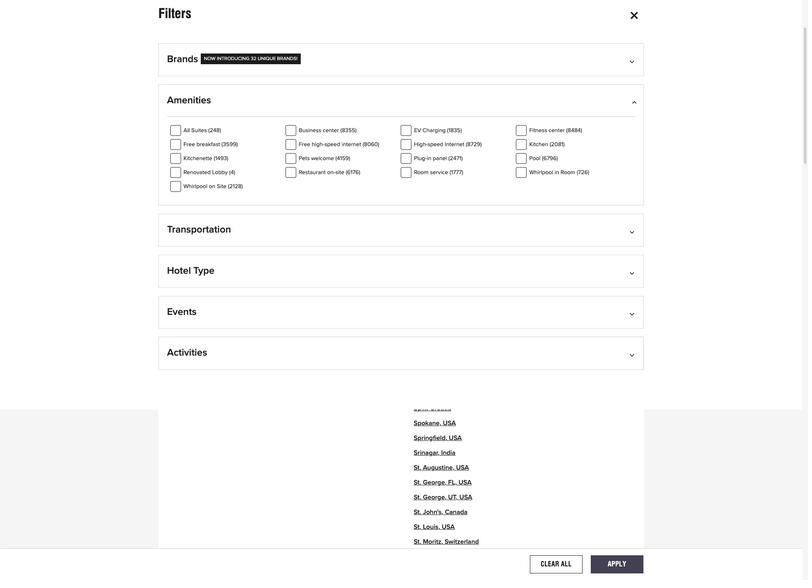 Task type: vqa. For each thing, say whether or not it's contained in the screenshot.
John's,
yes



Task type: describe. For each thing, give the bounding box(es) containing it.
unique
[[258, 56, 276, 61]]

high-
[[414, 142, 428, 147]]

skiathos, greece link
[[414, 242, 464, 249]]

sonoma, usa
[[414, 287, 455, 293]]

st. for st. louis, usa
[[414, 524, 422, 530]]

hotel
[[167, 266, 191, 276]]

events heading
[[167, 306, 636, 328]]

room service (1777)
[[414, 170, 464, 176]]

in for plug-
[[427, 156, 432, 162]]

ev charging (1835)
[[414, 128, 462, 133]]

st. for st. george, ut, usa
[[414, 494, 422, 501]]

split,
[[414, 405, 429, 412]]

business
[[299, 128, 321, 133]]

usa down croatia
[[443, 420, 456, 427]]

restaurant on-site (6176)
[[299, 170, 361, 176]]

(8484)
[[567, 128, 583, 133]]

split, croatia
[[414, 405, 452, 412]]

usa right sonoma,
[[442, 287, 455, 293]]

moritz,
[[423, 539, 443, 545]]

activities
[[167, 348, 207, 358]]

suites
[[191, 128, 207, 133]]

pool
[[530, 156, 541, 162]]

hotel type
[[167, 266, 215, 276]]

usa right city,
[[446, 198, 459, 204]]

sioux falls, usa link
[[414, 213, 462, 219]]

city,
[[432, 198, 445, 204]]

internet
[[342, 142, 361, 147]]

arrow up image
[[632, 99, 636, 105]]

skiathos,
[[414, 242, 441, 249]]

usa right falls,
[[449, 213, 462, 219]]

arrow down image for activities
[[632, 351, 636, 358]]

now
[[204, 56, 216, 61]]

srinagar, india link
[[414, 450, 456, 456]]

springfield, usa
[[414, 435, 462, 442]]

tunisia
[[439, 331, 459, 338]]

service
[[430, 170, 448, 176]]

canada
[[445, 509, 468, 516]]

st. augustine, usa link
[[414, 465, 469, 471]]

center for business
[[323, 128, 339, 133]]

center for fitness
[[549, 128, 565, 133]]

high-speed internet (8729)
[[414, 142, 482, 147]]

(2471)
[[449, 156, 463, 162]]

pets welcome (4159)
[[299, 156, 350, 162]]

arrow down image
[[632, 269, 636, 276]]

internet
[[445, 142, 465, 147]]

high-
[[312, 142, 325, 147]]

whirlpool in room (726)
[[530, 170, 590, 176]]

arrow down image for transportation
[[632, 228, 636, 235]]

st. for st. john's, canada
[[414, 509, 422, 516]]

apply button
[[591, 555, 644, 573]]

whirlpool for whirlpool on site (2128)
[[184, 184, 208, 190]]

george, for ut,
[[423, 494, 447, 501]]

arrow down image for events
[[632, 310, 636, 317]]

1 speed from the left
[[325, 142, 340, 147]]

activities heading
[[167, 347, 636, 369]]

sintra, portugal link
[[414, 168, 459, 175]]

spokane, usa link
[[414, 420, 456, 427]]

sonoma,
[[414, 287, 440, 293]]

(1493)
[[214, 156, 229, 162]]

introducing
[[217, 56, 250, 61]]

st. george, fl, usa link
[[414, 479, 472, 486]]

panel
[[433, 156, 447, 162]]

augustine,
[[423, 465, 455, 471]]

(4)
[[229, 170, 235, 176]]

clear
[[541, 560, 560, 568]]

sintra, portugal
[[414, 168, 459, 175]]

filters
[[159, 5, 191, 21]]

sousse, tunisia
[[414, 331, 459, 338]]

st. louis, usa link
[[414, 524, 455, 530]]

brands now introducing 32 unique brands!
[[167, 54, 298, 64]]

1 room from the left
[[414, 170, 429, 176]]

(6796)
[[542, 156, 558, 162]]

(1835)
[[447, 128, 462, 133]]

ut,
[[448, 494, 458, 501]]

sioux for sioux city, usa
[[414, 198, 430, 204]]

2 speed from the left
[[428, 142, 444, 147]]

falls,
[[432, 213, 447, 219]]

(4159)
[[336, 156, 350, 162]]

springfield, usa link
[[414, 435, 462, 442]]

welcome
[[311, 156, 334, 162]]

renovated
[[184, 170, 211, 176]]

kitchen
[[530, 142, 548, 147]]

st. moritz, switzerland link
[[414, 539, 479, 545]]



Task type: locate. For each thing, give the bounding box(es) containing it.
restaurant
[[299, 170, 326, 176]]

st. george, fl, usa
[[414, 479, 472, 486]]

room left (726)
[[561, 170, 576, 176]]

2 center from the left
[[549, 128, 565, 133]]

renovated lobby (4)
[[184, 170, 235, 176]]

breakfast
[[197, 142, 220, 147]]

1 horizontal spatial all
[[561, 560, 572, 568]]

st. louis, usa
[[414, 524, 455, 530]]

0 horizontal spatial free
[[184, 142, 195, 147]]

2 sioux from the top
[[414, 213, 430, 219]]

1 horizontal spatial center
[[549, 128, 565, 133]]

whirlpool down pool (6796)
[[530, 170, 554, 176]]

skiathos, greece
[[414, 242, 464, 249]]

sintra,
[[414, 168, 433, 175]]

sonoma, usa link
[[414, 287, 455, 293]]

0 horizontal spatial whirlpool
[[184, 184, 208, 190]]

greece
[[443, 242, 464, 249]]

st. left john's,
[[414, 509, 422, 516]]

4 arrow down image from the top
[[632, 351, 636, 358]]

brands
[[167, 54, 198, 64]]

5 st. from the top
[[414, 524, 422, 530]]

clear all button
[[530, 555, 583, 573]]

fitness
[[530, 128, 548, 133]]

arrow down image inside events heading
[[632, 310, 636, 317]]

4 st. from the top
[[414, 509, 422, 516]]

srinagar,
[[414, 450, 440, 456]]

whirlpool down renovated in the left of the page
[[184, 184, 208, 190]]

free
[[184, 142, 195, 147], [299, 142, 311, 147]]

speed down "charging"
[[428, 142, 444, 147]]

0 vertical spatial whirlpool
[[530, 170, 554, 176]]

(2128)
[[228, 184, 243, 190]]

fl,
[[448, 479, 457, 486]]

brands heading
[[167, 54, 636, 76]]

32
[[251, 56, 257, 61]]

transportation
[[167, 225, 231, 235]]

apply
[[608, 560, 627, 568]]

1 st. from the top
[[414, 465, 422, 471]]

pool (6796)
[[530, 156, 558, 162]]

whirlpool on site (2128)
[[184, 184, 243, 190]]

amenities
[[167, 95, 211, 105]]

st. left moritz,
[[414, 539, 422, 545]]

sousse,
[[414, 331, 437, 338]]

1 vertical spatial in
[[555, 170, 559, 176]]

george, up john's,
[[423, 494, 447, 501]]

site
[[336, 170, 345, 176]]

st. left louis,
[[414, 524, 422, 530]]

john's,
[[423, 509, 444, 516]]

india
[[441, 450, 456, 456]]

kitchenette (1493)
[[184, 156, 229, 162]]

george, for fl,
[[423, 479, 447, 486]]

all left suites
[[184, 128, 190, 133]]

1 center from the left
[[323, 128, 339, 133]]

0 horizontal spatial room
[[414, 170, 429, 176]]

st. up st. john's, canada
[[414, 494, 422, 501]]

room
[[414, 170, 429, 176], [561, 170, 576, 176]]

arrow down image inside transportation 'heading'
[[632, 228, 636, 235]]

in left panel
[[427, 156, 432, 162]]

(8355)
[[341, 128, 357, 133]]

spokane,
[[414, 420, 441, 427]]

amenities heading
[[167, 95, 636, 117]]

lobby
[[212, 170, 228, 176]]

center up the free high-speed internet (8060)
[[323, 128, 339, 133]]

st. john's, canada
[[414, 509, 468, 516]]

free breakfast (3599)
[[184, 142, 238, 147]]

1 george, from the top
[[423, 479, 447, 486]]

center
[[323, 128, 339, 133], [549, 128, 565, 133]]

1 vertical spatial george,
[[423, 494, 447, 501]]

st. for st. moritz, switzerland
[[414, 539, 422, 545]]

center up the (2081)
[[549, 128, 565, 133]]

2 free from the left
[[299, 142, 311, 147]]

1 vertical spatial all
[[561, 560, 572, 568]]

1 sioux from the top
[[414, 198, 430, 204]]

springfield,
[[414, 435, 447, 442]]

0 vertical spatial george,
[[423, 479, 447, 486]]

portugal
[[434, 168, 459, 175]]

0 horizontal spatial center
[[323, 128, 339, 133]]

0 horizontal spatial all
[[184, 128, 190, 133]]

(726)
[[577, 170, 590, 176]]

spokane, usa
[[414, 420, 456, 427]]

arrow down image inside brands heading
[[632, 58, 636, 64]]

st. down srinagar,
[[414, 465, 422, 471]]

st. down st. augustine, usa link
[[414, 479, 422, 486]]

usa up india
[[449, 435, 462, 442]]

in down (6796)
[[555, 170, 559, 176]]

louis,
[[423, 524, 440, 530]]

2 george, from the top
[[423, 494, 447, 501]]

arrow down image
[[632, 58, 636, 64], [632, 228, 636, 235], [632, 310, 636, 317], [632, 351, 636, 358]]

free for free high-speed internet (8060)
[[299, 142, 311, 147]]

site
[[217, 184, 227, 190]]

george,
[[423, 479, 447, 486], [423, 494, 447, 501]]

charging
[[423, 128, 446, 133]]

clear all
[[541, 560, 572, 568]]

fitness center (8484)
[[530, 128, 583, 133]]

0 horizontal spatial in
[[427, 156, 432, 162]]

arrow down image inside activities heading
[[632, 351, 636, 358]]

plug-in panel (2471)
[[414, 156, 463, 162]]

srinagar, india
[[414, 450, 456, 456]]

sioux for sioux falls, usa
[[414, 213, 430, 219]]

whirlpool
[[530, 170, 554, 176], [184, 184, 208, 190]]

(2081)
[[550, 142, 565, 147]]

kitchen (2081)
[[530, 142, 565, 147]]

switzerland
[[445, 539, 479, 545]]

transportation heading
[[167, 224, 636, 246]]

sioux left falls,
[[414, 213, 430, 219]]

3 st. from the top
[[414, 494, 422, 501]]

0 vertical spatial sioux
[[414, 198, 430, 204]]

1 horizontal spatial free
[[299, 142, 311, 147]]

1 horizontal spatial speed
[[428, 142, 444, 147]]

usa up fl,
[[456, 465, 469, 471]]

0 horizontal spatial speed
[[325, 142, 340, 147]]

1 horizontal spatial whirlpool
[[530, 170, 554, 176]]

split, croatia link
[[414, 405, 452, 412]]

1 free from the left
[[184, 142, 195, 147]]

(248)
[[208, 128, 221, 133]]

sioux falls, usa
[[414, 213, 462, 219]]

kitchenette
[[184, 156, 212, 162]]

1 horizontal spatial in
[[555, 170, 559, 176]]

pets
[[299, 156, 310, 162]]

free left 'high-'
[[299, 142, 311, 147]]

usa right fl,
[[459, 479, 472, 486]]

ev
[[414, 128, 421, 133]]

3 arrow down image from the top
[[632, 310, 636, 317]]

all inside button
[[561, 560, 572, 568]]

st.
[[414, 465, 422, 471], [414, 479, 422, 486], [414, 494, 422, 501], [414, 509, 422, 516], [414, 524, 422, 530], [414, 539, 422, 545]]

in for whirlpool
[[555, 170, 559, 176]]

room down plug-
[[414, 170, 429, 176]]

sioux
[[414, 198, 430, 204], [414, 213, 430, 219]]

whirlpool for whirlpool in room (726)
[[530, 170, 554, 176]]

all right clear
[[561, 560, 572, 568]]

free for free breakfast (3599)
[[184, 142, 195, 147]]

sioux left city,
[[414, 198, 430, 204]]

1 vertical spatial sioux
[[414, 213, 430, 219]]

(1777)
[[450, 170, 464, 176]]

free up kitchenette
[[184, 142, 195, 147]]

all suites (248)
[[184, 128, 221, 133]]

usa right 'ut,'
[[460, 494, 473, 501]]

st. john's, canada link
[[414, 509, 468, 516]]

free high-speed internet (8060)
[[299, 142, 380, 147]]

2 st. from the top
[[414, 479, 422, 486]]

1 arrow down image from the top
[[632, 58, 636, 64]]

sioux city, usa
[[414, 198, 459, 204]]

(8729)
[[466, 142, 482, 147]]

usa up st. moritz, switzerland
[[442, 524, 455, 530]]

(8060)
[[363, 142, 380, 147]]

plug-
[[414, 156, 427, 162]]

st. for st. augustine, usa
[[414, 465, 422, 471]]

sousse, tunisia link
[[414, 331, 459, 338]]

6 st. from the top
[[414, 539, 422, 545]]

speed
[[325, 142, 340, 147], [428, 142, 444, 147]]

2 arrow down image from the top
[[632, 228, 636, 235]]

george, down augustine,
[[423, 479, 447, 486]]

st. george, ut, usa
[[414, 494, 473, 501]]

1 vertical spatial whirlpool
[[184, 184, 208, 190]]

0 vertical spatial all
[[184, 128, 190, 133]]

st. for st. george, fl, usa
[[414, 479, 422, 486]]

2 room from the left
[[561, 170, 576, 176]]

on
[[209, 184, 216, 190]]

speed down business center (8355)
[[325, 142, 340, 147]]

hotel type heading
[[167, 265, 636, 287]]

1 horizontal spatial room
[[561, 170, 576, 176]]

0 vertical spatial in
[[427, 156, 432, 162]]



